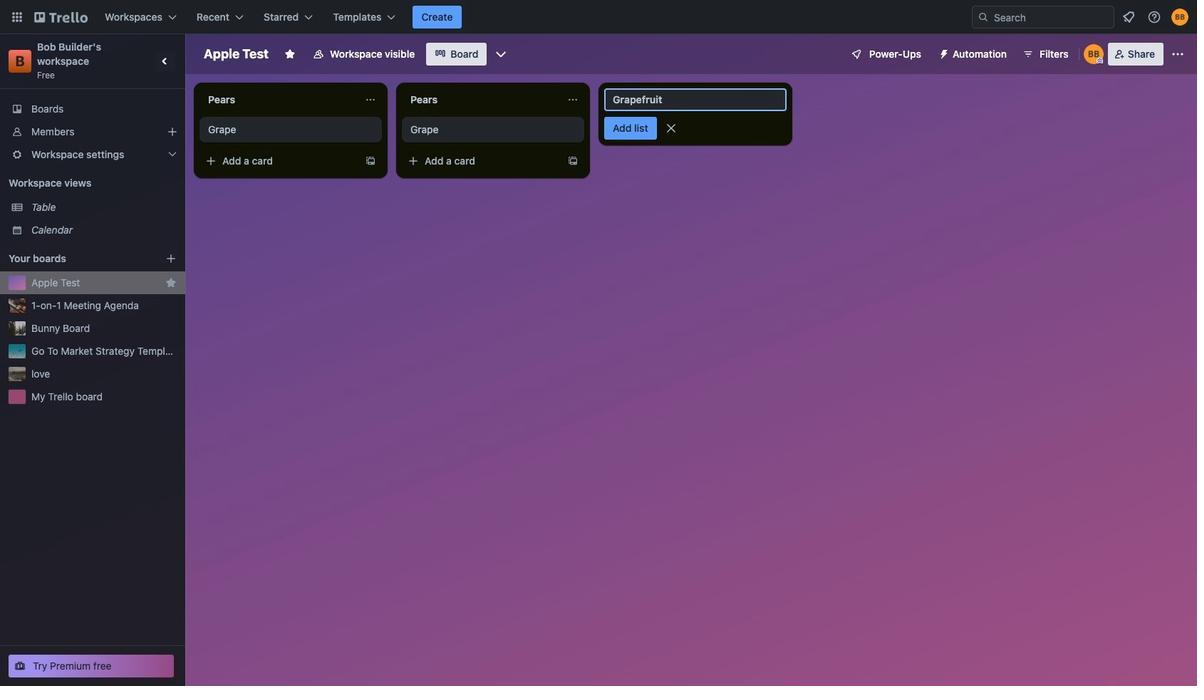 Task type: vqa. For each thing, say whether or not it's contained in the screenshot.
AWESOME BOARD
no



Task type: locate. For each thing, give the bounding box(es) containing it.
0 notifications image
[[1121, 9, 1138, 26]]

bob builder (bobbuilder40) image
[[1172, 9, 1189, 26]]

starred icon image
[[165, 277, 177, 289]]

create from template… image
[[365, 155, 376, 167]]

switch to… image
[[10, 10, 24, 24]]

None text field
[[200, 88, 359, 111], [402, 88, 562, 111], [200, 88, 359, 111], [402, 88, 562, 111]]

your boards with 6 items element
[[9, 250, 144, 267]]

star or unstar board image
[[284, 48, 296, 60]]

show menu image
[[1171, 47, 1186, 61]]

cancel list editing image
[[664, 121, 678, 135]]



Task type: describe. For each thing, give the bounding box(es) containing it.
workspace navigation collapse icon image
[[155, 51, 175, 71]]

open information menu image
[[1148, 10, 1162, 24]]

add board image
[[165, 253, 177, 264]]

back to home image
[[34, 6, 88, 29]]

Enter list title… text field
[[605, 88, 787, 111]]

this member is an admin of this board. image
[[1097, 58, 1103, 64]]

Board name text field
[[197, 43, 276, 66]]

customize views image
[[494, 47, 509, 61]]

create from template… image
[[567, 155, 579, 167]]

primary element
[[0, 0, 1198, 34]]

bob builder (bobbuilder40) image
[[1084, 44, 1104, 64]]

search image
[[978, 11, 990, 23]]

Search field
[[990, 6, 1114, 28]]

sm image
[[933, 43, 953, 63]]



